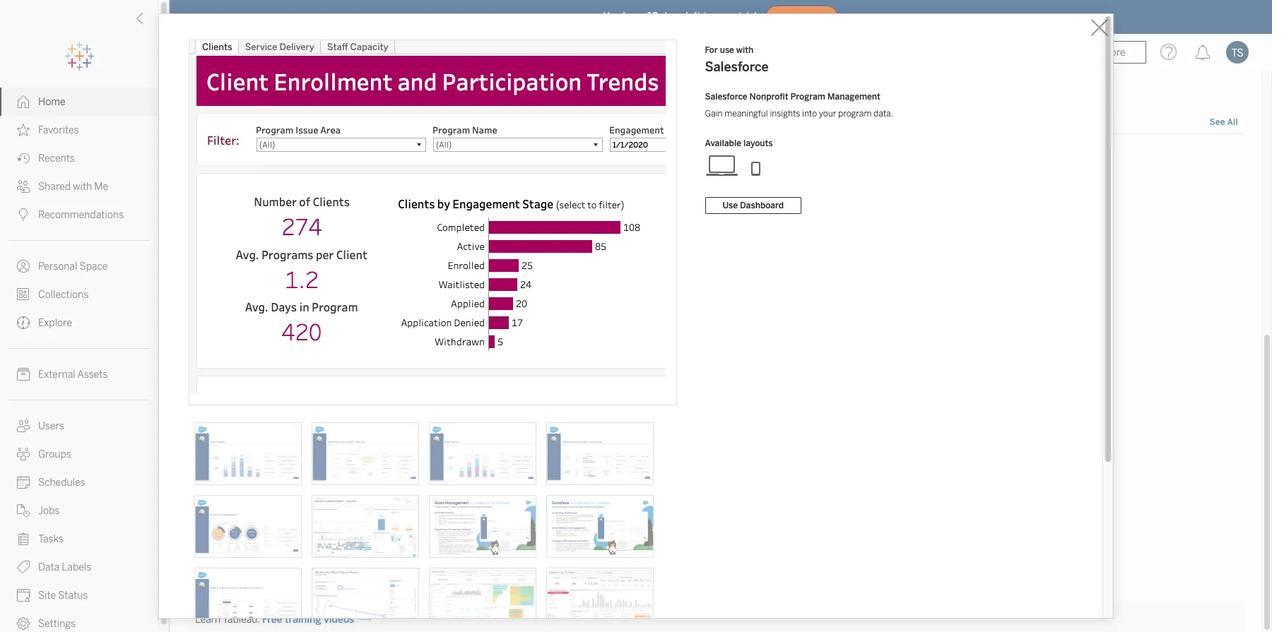 Task type: describe. For each thing, give the bounding box(es) containing it.
data.
[[874, 109, 893, 119]]

external assets link
[[0, 361, 158, 389]]

explore
[[38, 317, 72, 329]]

start from a pre-built workbook. simply sign in to your data source, or use sample data to get started.
[[189, 150, 644, 162]]

tasks link
[[0, 525, 158, 554]]

jobs link
[[0, 497, 158, 525]]

accelerators
[[189, 113, 263, 128]]

space
[[80, 261, 108, 273]]

groups link
[[0, 440, 158, 469]]

2 data from the left
[[558, 150, 578, 162]]

see all
[[1210, 118, 1239, 128]]

recents
[[38, 153, 75, 165]]

sign
[[370, 150, 388, 162]]

data labels
[[38, 562, 91, 574]]

nonprofit
[[750, 92, 789, 102]]

oracle
[[669, 318, 699, 330]]

free training videos
[[262, 614, 354, 626]]

0 vertical spatial your
[[715, 10, 736, 22]]

recommendations
[[38, 209, 124, 221]]

salesforce nonprofit program management gain meaningful insights into your program data.
[[705, 92, 893, 119]]

users link
[[0, 412, 158, 440]]

from
[[215, 150, 236, 162]]

meaningful
[[725, 109, 768, 119]]

see all link
[[1209, 116, 1239, 130]]

1 data from the left
[[435, 150, 455, 162]]

simply
[[336, 150, 367, 162]]

source,
[[457, 150, 490, 162]]

collections
[[38, 289, 89, 301]]

navigator
[[266, 517, 312, 529]]

into
[[802, 109, 817, 119]]

free
[[262, 614, 282, 626]]

groups
[[38, 449, 71, 461]]

favorites link
[[0, 116, 158, 144]]

schedules
[[38, 477, 85, 489]]

salesforce consumer goods cloud - key account management image
[[194, 496, 302, 559]]

workbook.
[[287, 150, 334, 162]]

buy
[[783, 12, 800, 22]]

salesforce opportunity tracking image
[[546, 569, 654, 632]]

program
[[839, 109, 872, 119]]

have
[[623, 10, 645, 22]]

salesforce for salesforce
[[197, 318, 245, 330]]

videos
[[324, 614, 354, 626]]

marketo
[[433, 318, 471, 330]]

now
[[802, 12, 821, 22]]

salesforce admin insights image
[[312, 496, 419, 559]]

13
[[648, 10, 658, 22]]

you have 13 days left in your trial.
[[604, 10, 760, 22]]

site
[[38, 590, 56, 602]]

schedules link
[[0, 469, 158, 497]]

or
[[492, 150, 502, 162]]

users
[[38, 421, 64, 433]]

tableau.
[[223, 614, 260, 626]]

shared with me link
[[0, 172, 158, 201]]

days
[[661, 10, 683, 22]]

free training videos link
[[262, 614, 371, 626]]

phone image
[[739, 154, 773, 177]]

sales
[[239, 517, 264, 529]]

0 horizontal spatial in
[[391, 150, 399, 162]]

a
[[239, 150, 244, 162]]

started.
[[608, 150, 644, 162]]

learn
[[195, 614, 221, 626]]

available layouts
[[705, 139, 773, 148]]

personal space link
[[0, 252, 158, 281]]

jobs
[[38, 505, 60, 517]]

dashboard
[[740, 201, 784, 211]]



Task type: vqa. For each thing, say whether or not it's contained in the screenshot.
Data
yes



Task type: locate. For each thing, give the bounding box(es) containing it.
1 horizontal spatial to
[[580, 150, 590, 162]]

to left get
[[580, 150, 590, 162]]

home link
[[0, 88, 158, 116]]

with inside "for use with salesforce"
[[737, 45, 754, 55]]

shared with me
[[38, 181, 108, 193]]

pre-
[[246, 150, 265, 162]]

salesforce education cloud - academic admissions process image
[[194, 569, 302, 632]]

external assets
[[38, 369, 108, 381]]

0 vertical spatial with
[[737, 45, 754, 55]]

personal space
[[38, 261, 108, 273]]

in
[[704, 10, 712, 22], [391, 150, 399, 162]]

training
[[285, 614, 321, 626]]

linkedin sales navigator
[[197, 517, 312, 529]]

1 vertical spatial salesforce
[[705, 92, 748, 102]]

salesforce sales cloud - sales pipeline image
[[429, 423, 537, 486]]

main navigation. press the up and down arrow keys to access links. element
[[0, 88, 158, 633]]

for
[[705, 45, 718, 55]]

site status
[[38, 590, 88, 602]]

tasks
[[38, 534, 64, 546]]

salesforce nonprofit cloud - grant management image
[[429, 496, 537, 559]]

2 horizontal spatial your
[[819, 109, 837, 119]]

1 vertical spatial in
[[391, 150, 399, 162]]

salesforce sales cloud - weighted sales pipeline image
[[194, 423, 302, 486]]

salesforce for salesforce nonprofit program management gain meaningful insights into your program data.
[[705, 92, 748, 102]]

you
[[604, 10, 620, 22]]

0 vertical spatial use
[[720, 45, 734, 55]]

use inside "for use with salesforce"
[[720, 45, 734, 55]]

right arrow image
[[359, 615, 371, 626]]

use right the or
[[504, 150, 520, 162]]

your left trial.
[[715, 10, 736, 22]]

0 horizontal spatial with
[[73, 181, 92, 193]]

0 horizontal spatial to
[[401, 150, 410, 162]]

left
[[686, 10, 701, 22]]

to
[[401, 150, 410, 162], [580, 150, 590, 162]]

for use with salesforce
[[705, 45, 769, 75]]

in right left
[[704, 10, 712, 22]]

1 horizontal spatial with
[[737, 45, 754, 55]]

0 horizontal spatial data
[[435, 150, 455, 162]]

use dashboard
[[723, 201, 784, 211]]

eloqua
[[701, 318, 733, 330]]

0 vertical spatial in
[[704, 10, 712, 22]]

use dashboard button
[[705, 197, 802, 214]]

with inside the "main navigation. press the up and down arrow keys to access links." element
[[73, 181, 92, 193]]

1 to from the left
[[401, 150, 410, 162]]

buy now button
[[766, 6, 839, 28]]

in right sign
[[391, 150, 399, 162]]

management
[[828, 92, 881, 102]]

1 vertical spatial use
[[504, 150, 520, 162]]

salesforce open pipeline image
[[429, 569, 537, 632]]

salesforce inside salesforce nonprofit program management gain meaningful insights into your program data.
[[705, 92, 748, 102]]

program
[[791, 92, 826, 102]]

data
[[38, 562, 60, 574]]

external
[[38, 369, 75, 381]]

collections link
[[0, 281, 158, 309]]

2 vertical spatial your
[[412, 150, 433, 162]]

your right the into
[[819, 109, 837, 119]]

1 horizontal spatial data
[[558, 150, 578, 162]]

data
[[435, 150, 455, 162], [558, 150, 578, 162]]

0 vertical spatial salesforce
[[705, 59, 769, 75]]

your right sign
[[412, 150, 433, 162]]

laptop image
[[705, 154, 739, 177]]

with
[[737, 45, 754, 55], [73, 181, 92, 193]]

1 horizontal spatial use
[[720, 45, 734, 55]]

navigation panel element
[[0, 42, 158, 633]]

trial.
[[739, 10, 760, 22]]

settings
[[38, 619, 76, 631]]

available
[[705, 139, 742, 148]]

salesforce service cloud - service desk image
[[546, 423, 654, 486]]

0 horizontal spatial your
[[412, 150, 433, 162]]

favorites
[[38, 124, 79, 136]]

site status link
[[0, 582, 158, 610]]

oracle eloqua
[[669, 318, 733, 330]]

salesforce service cloud - voice call image
[[312, 423, 419, 486]]

data labels link
[[0, 554, 158, 582]]

recommendations link
[[0, 201, 158, 229]]

assets
[[77, 369, 108, 381]]

me
[[94, 181, 108, 193]]

use
[[723, 201, 738, 211]]

1 vertical spatial with
[[73, 181, 92, 193]]

0 horizontal spatial use
[[504, 150, 520, 162]]

to right sign
[[401, 150, 410, 162]]

insights
[[770, 109, 800, 119]]

start
[[189, 150, 212, 162]]

home
[[38, 96, 66, 108]]

1 horizontal spatial in
[[704, 10, 712, 22]]

gain
[[705, 109, 723, 119]]

2 vertical spatial salesforce
[[197, 318, 245, 330]]

your
[[715, 10, 736, 22], [819, 109, 837, 119], [412, 150, 433, 162]]

1 horizontal spatial your
[[715, 10, 736, 22]]

see
[[1210, 118, 1226, 128]]

use
[[720, 45, 734, 55], [504, 150, 520, 162]]

1 vertical spatial your
[[819, 109, 837, 119]]

data right "sample"
[[558, 150, 578, 162]]

layouts
[[744, 139, 773, 148]]

recents link
[[0, 144, 158, 172]]

with right for
[[737, 45, 754, 55]]

your inside salesforce nonprofit program management gain meaningful insights into your program data.
[[819, 109, 837, 119]]

2 to from the left
[[580, 150, 590, 162]]

salesforce nonprofit cloud - donations image
[[546, 496, 654, 559]]

personal
[[38, 261, 77, 273]]

labels
[[62, 562, 91, 574]]

data left source,
[[435, 150, 455, 162]]

explore link
[[0, 309, 158, 337]]

status
[[58, 590, 88, 602]]

with left me
[[73, 181, 92, 193]]

use right for
[[720, 45, 734, 55]]

learn tableau.
[[195, 614, 260, 626]]

linkedin
[[197, 517, 236, 529]]

get
[[592, 150, 606, 162]]

sample
[[523, 150, 556, 162]]

salesforce net zero cloud what-if image
[[312, 569, 419, 632]]

built
[[265, 150, 285, 162]]

all
[[1228, 118, 1239, 128]]

buy now
[[783, 12, 821, 22]]

shared
[[38, 181, 71, 193]]



